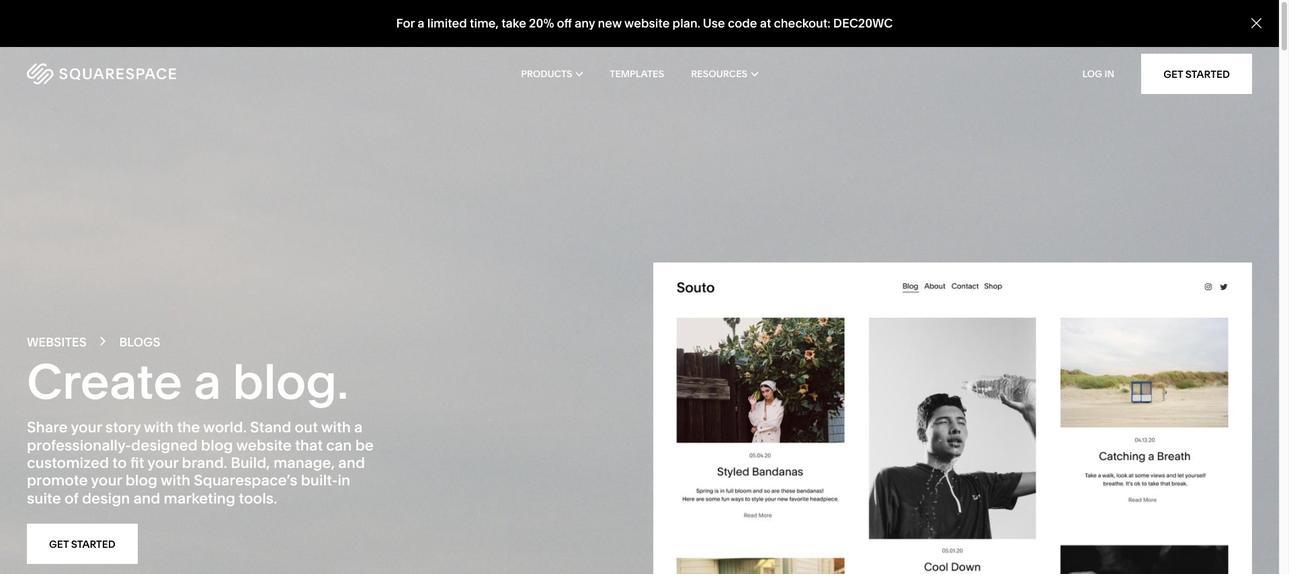Task type: describe. For each thing, give the bounding box(es) containing it.
1 vertical spatial and
[[134, 490, 160, 508]]

get started inside create a blog. main content
[[49, 538, 116, 551]]

checkout:
[[774, 16, 831, 31]]

a inside share your story with the world. stand out with a professionally-designed blog website that can be customized to fit your brand. build, manage, and promote your blog with squarespace's built-in suite of design and marketing tools.
[[354, 419, 363, 437]]

build,
[[231, 455, 270, 473]]

website inside share your story with the world. stand out with a professionally-designed blog website that can be customized to fit your brand. build, manage, and promote your blog with squarespace's built-in suite of design and marketing tools.
[[236, 437, 292, 455]]

suite
[[27, 490, 61, 508]]

that
[[295, 437, 323, 455]]

log             in
[[1083, 68, 1115, 80]]

the
[[177, 419, 200, 437]]

resources button
[[691, 47, 758, 101]]

websites
[[27, 335, 87, 350]]

templates
[[610, 68, 664, 80]]

your left fit
[[91, 472, 122, 490]]

off
[[557, 16, 572, 31]]

in
[[338, 472, 351, 490]]

built-
[[301, 472, 338, 490]]

log             in link
[[1083, 68, 1115, 80]]

with down designed
[[161, 472, 190, 490]]

for a limited time, take 20% off any new website plan. use code at checkout: dec20wc
[[396, 16, 893, 31]]

get inside create a blog. main content
[[49, 538, 69, 551]]

design
[[82, 490, 130, 508]]

1 horizontal spatial blog
[[201, 437, 233, 455]]

1 horizontal spatial get
[[1164, 68, 1184, 80]]

create a blog.
[[27, 352, 349, 412]]

20%
[[529, 16, 554, 31]]

promote
[[27, 472, 88, 490]]

customized
[[27, 455, 109, 473]]

templates link
[[610, 47, 664, 101]]

with right out
[[321, 419, 351, 437]]

create a blog. main content
[[0, 0, 1290, 575]]

0 vertical spatial get started
[[1164, 68, 1230, 80]]

out
[[295, 419, 318, 437]]

products
[[521, 68, 573, 80]]

to
[[113, 455, 127, 473]]

time,
[[470, 16, 499, 31]]

use
[[703, 16, 725, 31]]

with left the
[[144, 419, 174, 437]]

1 horizontal spatial get started link
[[1142, 54, 1253, 94]]

manage,
[[274, 455, 335, 473]]

products button
[[521, 47, 583, 101]]

designed
[[131, 437, 198, 455]]



Task type: locate. For each thing, give the bounding box(es) containing it.
squarespace logo image
[[27, 63, 176, 85]]

0 horizontal spatial started
[[71, 538, 116, 551]]

0 horizontal spatial website
[[236, 437, 292, 455]]

0 horizontal spatial get started
[[49, 538, 116, 551]]

0 vertical spatial and
[[338, 455, 365, 473]]

1 horizontal spatial and
[[338, 455, 365, 473]]

dec20wc
[[834, 16, 893, 31]]

0 horizontal spatial get started link
[[27, 525, 138, 565]]

for
[[396, 16, 415, 31]]

limited
[[427, 16, 467, 31]]

story
[[105, 419, 141, 437]]

1 vertical spatial get
[[49, 538, 69, 551]]

2 horizontal spatial a
[[418, 16, 425, 31]]

create
[[27, 352, 182, 412]]

share
[[27, 419, 68, 437]]

a for for
[[418, 16, 425, 31]]

professionally-
[[27, 437, 131, 455]]

stand
[[250, 419, 291, 437]]

0 vertical spatial blog
[[201, 437, 233, 455]]

get right the in
[[1164, 68, 1184, 80]]

your left story
[[71, 419, 102, 437]]

1 vertical spatial blog
[[126, 472, 157, 490]]

of
[[65, 490, 79, 508]]

1 horizontal spatial get started
[[1164, 68, 1230, 80]]

0 vertical spatial website
[[625, 16, 670, 31]]

brand.
[[182, 455, 227, 473]]

0 vertical spatial started
[[1186, 68, 1230, 80]]

can
[[326, 437, 352, 455]]

be
[[355, 437, 374, 455]]

blog.
[[233, 352, 349, 412]]

and down fit
[[134, 490, 160, 508]]

share your story with the world. stand out with a professionally-designed blog website that can be customized to fit your brand. build, manage, and promote your blog with squarespace's built-in suite of design and marketing tools.
[[27, 419, 374, 508]]

1 vertical spatial started
[[71, 538, 116, 551]]

take
[[502, 16, 526, 31]]

1 horizontal spatial started
[[1186, 68, 1230, 80]]

get started link
[[1142, 54, 1253, 94], [27, 525, 138, 565]]

in
[[1105, 68, 1115, 80]]

1 horizontal spatial a
[[354, 419, 363, 437]]

code
[[728, 16, 758, 31]]

plan.
[[673, 16, 701, 31]]

1 vertical spatial website
[[236, 437, 292, 455]]

resources
[[691, 68, 748, 80]]

1 vertical spatial get started link
[[27, 525, 138, 565]]

a for create
[[194, 352, 221, 412]]

blog
[[201, 437, 233, 455], [126, 472, 157, 490]]

1 vertical spatial get started
[[49, 538, 116, 551]]

website
[[625, 16, 670, 31], [236, 437, 292, 455]]

1 vertical spatial a
[[194, 352, 221, 412]]

at
[[760, 16, 771, 31]]

squarespace logo link
[[27, 63, 272, 85]]

a
[[418, 16, 425, 31], [194, 352, 221, 412], [354, 419, 363, 437]]

0 horizontal spatial and
[[134, 490, 160, 508]]

get
[[1164, 68, 1184, 80], [49, 538, 69, 551]]

website up squarespace's
[[236, 437, 292, 455]]

0 vertical spatial get started link
[[1142, 54, 1253, 94]]

tools.
[[239, 490, 277, 508]]

blogs
[[119, 335, 160, 350]]

with
[[144, 419, 174, 437], [321, 419, 351, 437], [161, 472, 190, 490]]

a right 'can'
[[354, 419, 363, 437]]

get started
[[1164, 68, 1230, 80], [49, 538, 116, 551]]

0 vertical spatial get
[[1164, 68, 1184, 80]]

squarespace's
[[194, 472, 298, 490]]

websites link
[[27, 335, 87, 350]]

and
[[338, 455, 365, 473], [134, 490, 160, 508]]

world.
[[203, 419, 247, 437]]

blog right the
[[201, 437, 233, 455]]

get down of
[[49, 538, 69, 551]]

2 vertical spatial a
[[354, 419, 363, 437]]

a right for
[[418, 16, 425, 31]]

your right fit
[[147, 455, 178, 473]]

started inside create a blog. main content
[[71, 538, 116, 551]]

website right new
[[625, 16, 670, 31]]

0 horizontal spatial get
[[49, 538, 69, 551]]

any
[[575, 16, 595, 31]]

0 horizontal spatial blog
[[126, 472, 157, 490]]

marketing
[[164, 490, 235, 508]]

0 vertical spatial a
[[418, 16, 425, 31]]

new
[[598, 16, 622, 31]]

your
[[71, 419, 102, 437], [147, 455, 178, 473], [91, 472, 122, 490]]

fit
[[130, 455, 144, 473]]

log
[[1083, 68, 1103, 80]]

1 horizontal spatial website
[[625, 16, 670, 31]]

and right built-
[[338, 455, 365, 473]]

a up world.
[[194, 352, 221, 412]]

blog down designed
[[126, 472, 157, 490]]

0 horizontal spatial a
[[194, 352, 221, 412]]

started
[[1186, 68, 1230, 80], [71, 538, 116, 551]]



Task type: vqa. For each thing, say whether or not it's contained in the screenshot.
Permissions
no



